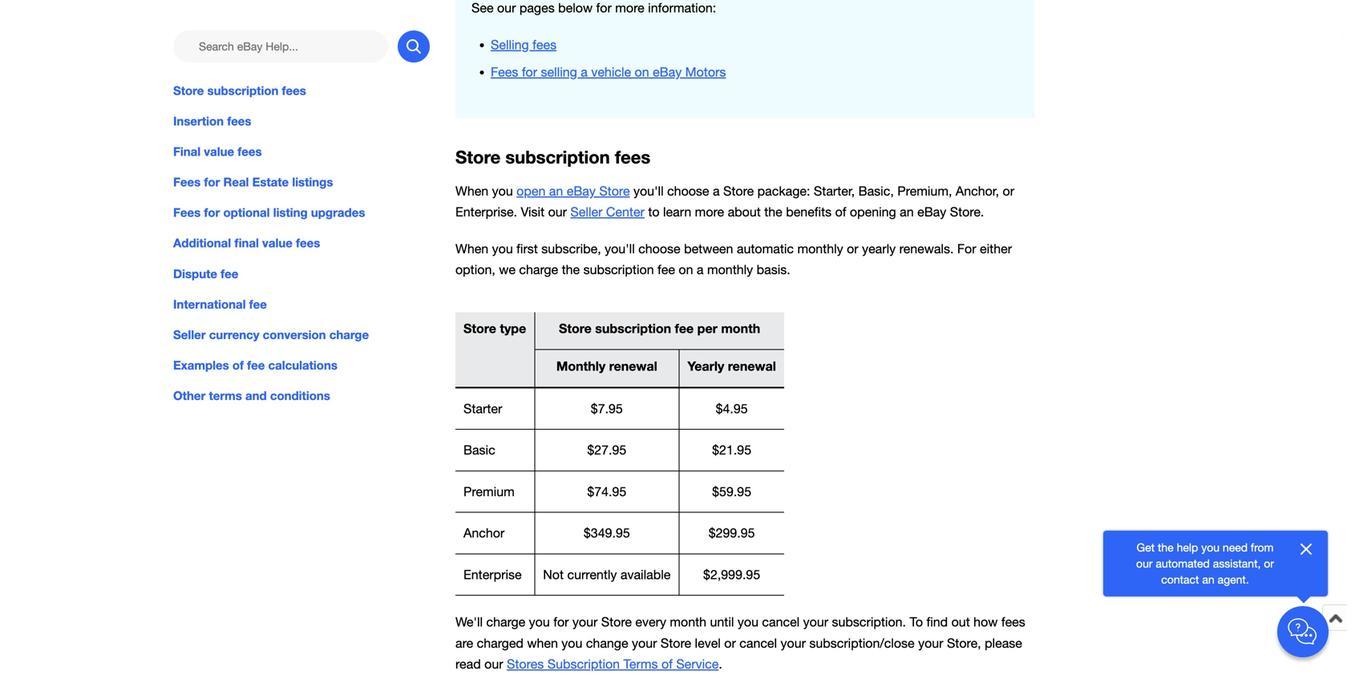 Task type: locate. For each thing, give the bounding box(es) containing it.
fees up center
[[615, 146, 651, 168]]

our inside we'll charge you for your store every month until you cancel your subscription. to find out how fees are charged when you change your store level or cancel your subscription/close your store, please read our
[[485, 657, 503, 672]]

our down "charged" on the left bottom of page
[[485, 657, 503, 672]]

1 vertical spatial cancel
[[740, 636, 777, 651]]

fees for optional listing upgrades link
[[173, 204, 430, 222]]

or inside get the help you need from our automated assistant, or contact an agent.
[[1264, 557, 1274, 570]]

see
[[472, 0, 494, 15]]

choose inside you'll choose a store package: starter, basic, premium, anchor, or enterprise. visit our
[[667, 184, 709, 198]]

you up enterprise.
[[492, 184, 513, 198]]

$27.95
[[587, 443, 627, 458]]

seller
[[571, 204, 603, 219], [173, 328, 206, 342]]

1 horizontal spatial renewal
[[728, 358, 776, 374]]

1 horizontal spatial on
[[679, 262, 693, 277]]

2 horizontal spatial an
[[1202, 573, 1215, 586]]

enterprise.
[[456, 204, 517, 219]]

cancel right until
[[762, 615, 800, 630]]

1 horizontal spatial seller
[[571, 204, 603, 219]]

charge right conversion
[[329, 328, 369, 342]]

1 vertical spatial month
[[670, 615, 707, 630]]

or
[[1003, 184, 1015, 198], [847, 241, 859, 256], [1264, 557, 1274, 570], [724, 636, 736, 651]]

a down between
[[697, 262, 704, 277]]

fee down learn
[[658, 262, 675, 277]]

1 horizontal spatial the
[[764, 204, 783, 219]]

are
[[456, 636, 473, 651]]

1 horizontal spatial monthly
[[798, 241, 843, 256]]

1 vertical spatial seller
[[173, 328, 206, 342]]

renewal for monthly renewal
[[609, 358, 657, 374]]

anchor
[[464, 526, 505, 541]]

1 vertical spatial fees
[[173, 175, 201, 189]]

an down premium,
[[900, 204, 914, 219]]

open an ebay store link
[[517, 184, 630, 198]]

2 vertical spatial a
[[697, 262, 704, 277]]

1 vertical spatial value
[[262, 236, 293, 250]]

1 renewal from the left
[[609, 358, 657, 374]]

0 vertical spatial cancel
[[762, 615, 800, 630]]

fees up please
[[1002, 615, 1026, 630]]

your up subscription/close
[[803, 615, 829, 630]]

more
[[615, 0, 645, 15], [695, 204, 724, 219]]

for left real
[[204, 175, 220, 189]]

on down between
[[679, 262, 693, 277]]

fees for fees for selling a vehicle on ebay motors
[[491, 65, 518, 79]]

store up about
[[723, 184, 754, 198]]

you'll
[[634, 184, 664, 198], [605, 241, 635, 256]]

terms
[[209, 389, 242, 403]]

subscription/close
[[810, 636, 915, 651]]

0 vertical spatial you'll
[[634, 184, 664, 198]]

0 horizontal spatial monthly
[[707, 262, 753, 277]]

0 vertical spatial of
[[835, 204, 846, 219]]

when up enterprise.
[[456, 184, 489, 198]]

more left information:
[[615, 0, 645, 15]]

1 vertical spatial ebay
[[567, 184, 596, 198]]

store type
[[464, 321, 526, 336]]

2 vertical spatial the
[[1158, 541, 1174, 554]]

0 vertical spatial when
[[456, 184, 489, 198]]

fees down fees for optional listing upgrades link
[[296, 236, 320, 250]]

month up level
[[670, 615, 707, 630]]

you'll up 'to'
[[634, 184, 664, 198]]

store left the type
[[464, 321, 496, 336]]

read
[[456, 657, 481, 672]]

store inside you'll choose a store package: starter, basic, premium, anchor, or enterprise. visit our
[[723, 184, 754, 198]]

1 vertical spatial choose
[[639, 241, 681, 256]]

1 horizontal spatial a
[[697, 262, 704, 277]]

ebay left motors
[[653, 65, 682, 79]]

1 horizontal spatial of
[[662, 657, 673, 672]]

more right learn
[[695, 204, 724, 219]]

2 vertical spatial fees
[[173, 205, 201, 220]]

terms
[[624, 657, 658, 672]]

month right the per
[[721, 321, 760, 336]]

$2,999.95
[[703, 567, 760, 582]]

ebay up seller center link
[[567, 184, 596, 198]]

choose up learn
[[667, 184, 709, 198]]

value
[[204, 144, 234, 159], [262, 236, 293, 250]]

get
[[1137, 541, 1155, 554]]

fees up insertion fees link
[[282, 83, 306, 98]]

for
[[957, 241, 976, 256]]

fees for optional listing upgrades
[[173, 205, 365, 220]]

0 horizontal spatial seller
[[173, 328, 206, 342]]

every
[[636, 615, 666, 630]]

$74.95
[[587, 484, 627, 499]]

fees up final value fees
[[227, 114, 251, 128]]

for up when
[[554, 615, 569, 630]]

or right level
[[724, 636, 736, 651]]

fees for selling a vehicle on ebay motors link
[[491, 65, 726, 79]]

store subscription fees up when you open an ebay store
[[456, 146, 651, 168]]

or left yearly
[[847, 241, 859, 256]]

either
[[980, 241, 1012, 256]]

choose inside when you first subscribe, you'll choose between automatic monthly or yearly renewals. for either option, we charge the subscription fee on a monthly basis.
[[639, 241, 681, 256]]

our right see
[[497, 0, 516, 15]]

fees down 'final'
[[173, 175, 201, 189]]

fee
[[658, 262, 675, 277], [221, 266, 238, 281], [249, 297, 267, 311], [675, 321, 694, 336], [247, 358, 265, 372]]

cancel right level
[[740, 636, 777, 651]]

when inside when you first subscribe, you'll choose between automatic monthly or yearly renewals. for either option, we charge the subscription fee on a monthly basis.
[[456, 241, 489, 256]]

.
[[719, 657, 722, 672]]

you up we
[[492, 241, 513, 256]]

yearly
[[862, 241, 896, 256]]

an
[[549, 184, 563, 198], [900, 204, 914, 219], [1202, 573, 1215, 586]]

fee up "and"
[[247, 358, 265, 372]]

seller for seller center to learn more about the benefits of opening an ebay store.
[[571, 204, 603, 219]]

open
[[517, 184, 546, 198]]

learn
[[663, 204, 692, 219]]

2 horizontal spatial the
[[1158, 541, 1174, 554]]

when
[[456, 184, 489, 198], [456, 241, 489, 256]]

2 vertical spatial an
[[1202, 573, 1215, 586]]

option,
[[456, 262, 495, 277]]

the down subscribe,
[[562, 262, 580, 277]]

charge
[[519, 262, 558, 277], [329, 328, 369, 342], [486, 615, 525, 630]]

charge down first at the left of the page
[[519, 262, 558, 277]]

2 horizontal spatial ebay
[[918, 204, 947, 219]]

0 horizontal spatial of
[[232, 358, 244, 372]]

subscription down subscribe,
[[584, 262, 654, 277]]

monthly down benefits
[[798, 241, 843, 256]]

not
[[543, 567, 564, 582]]

the down 'package:'
[[764, 204, 783, 219]]

for
[[596, 0, 612, 15], [522, 65, 537, 79], [204, 175, 220, 189], [204, 205, 220, 220], [554, 615, 569, 630]]

2 renewal from the left
[[728, 358, 776, 374]]

0 vertical spatial fees
[[491, 65, 518, 79]]

the right get
[[1158, 541, 1174, 554]]

our right visit
[[548, 204, 567, 219]]

0 vertical spatial charge
[[519, 262, 558, 277]]

a
[[581, 65, 588, 79], [713, 184, 720, 198], [697, 262, 704, 277]]

0 horizontal spatial more
[[615, 0, 645, 15]]

1 vertical spatial on
[[679, 262, 693, 277]]

value right final
[[262, 236, 293, 250]]

the inside when you first subscribe, you'll choose between automatic monthly or yearly renewals. for either option, we charge the subscription fee on a monthly basis.
[[562, 262, 580, 277]]

1 vertical spatial of
[[232, 358, 244, 372]]

monthly renewal
[[556, 358, 657, 374]]

you right until
[[738, 615, 759, 630]]

monthly down between
[[707, 262, 753, 277]]

fee up international fee
[[221, 266, 238, 281]]

get the help you need from our automated assistant, or contact an agent. tooltip
[[1129, 540, 1282, 588]]

1 vertical spatial when
[[456, 241, 489, 256]]

you up subscription
[[562, 636, 583, 651]]

dispute fee link
[[173, 265, 430, 283]]

1 horizontal spatial an
[[900, 204, 914, 219]]

on inside when you first subscribe, you'll choose between automatic monthly or yearly renewals. for either option, we charge the subscription fee on a monthly basis.
[[679, 262, 693, 277]]

for inside fees for optional listing upgrades link
[[204, 205, 220, 220]]

selling fees link
[[491, 37, 557, 52]]

pages
[[520, 0, 555, 15]]

we'll
[[456, 615, 483, 630]]

on right vehicle at the top of page
[[635, 65, 649, 79]]

or inside you'll choose a store package: starter, basic, premium, anchor, or enterprise. visit our
[[1003, 184, 1015, 198]]

1 vertical spatial monthly
[[707, 262, 753, 277]]

1 horizontal spatial more
[[695, 204, 724, 219]]

1 horizontal spatial store subscription fees
[[456, 146, 651, 168]]

charge up "charged" on the left bottom of page
[[486, 615, 525, 630]]

about
[[728, 204, 761, 219]]

a up between
[[713, 184, 720, 198]]

currency
[[209, 328, 259, 342]]

when up option,
[[456, 241, 489, 256]]

you'll choose a store package: starter, basic, premium, anchor, or enterprise. visit our
[[456, 184, 1015, 219]]

store subscription fees up insertion fees
[[173, 83, 306, 98]]

fees up additional
[[173, 205, 201, 220]]

fees for fees for optional listing upgrades
[[173, 205, 201, 220]]

or right "anchor,"
[[1003, 184, 1015, 198]]

0 horizontal spatial value
[[204, 144, 234, 159]]

our inside you'll choose a store package: starter, basic, premium, anchor, or enterprise. visit our
[[548, 204, 567, 219]]

selling
[[541, 65, 577, 79]]

you'll down center
[[605, 241, 635, 256]]

0 horizontal spatial the
[[562, 262, 580, 277]]

renewal down store subscription fee per month
[[609, 358, 657, 374]]

your
[[573, 615, 598, 630], [803, 615, 829, 630], [632, 636, 657, 651], [781, 636, 806, 651], [918, 636, 944, 651]]

an left agent.
[[1202, 573, 1215, 586]]

renewal right yearly
[[728, 358, 776, 374]]

stores subscription terms of service .
[[507, 657, 722, 672]]

of down starter,
[[835, 204, 846, 219]]

1 vertical spatial the
[[562, 262, 580, 277]]

insertion fees link
[[173, 112, 430, 130]]

0 vertical spatial choose
[[667, 184, 709, 198]]

benefits
[[786, 204, 832, 219]]

1 vertical spatial you'll
[[605, 241, 635, 256]]

1 vertical spatial store subscription fees
[[456, 146, 651, 168]]

for down selling fees "link" on the top left
[[522, 65, 537, 79]]

month
[[721, 321, 760, 336], [670, 615, 707, 630]]

the inside get the help you need from our automated assistant, or contact an agent.
[[1158, 541, 1174, 554]]

premium,
[[898, 184, 952, 198]]

2 horizontal spatial a
[[713, 184, 720, 198]]

subscribe,
[[542, 241, 601, 256]]

store inside store subscription fees link
[[173, 83, 204, 98]]

for for vehicle
[[522, 65, 537, 79]]

choose down 'to'
[[639, 241, 681, 256]]

seller up examples
[[173, 328, 206, 342]]

seller down open an ebay store "link"
[[571, 204, 603, 219]]

first
[[517, 241, 538, 256]]

2 vertical spatial charge
[[486, 615, 525, 630]]

an right open
[[549, 184, 563, 198]]

or inside when you first subscribe, you'll choose between automatic monthly or yearly renewals. for either option, we charge the subscription fee on a monthly basis.
[[847, 241, 859, 256]]

agent.
[[1218, 573, 1249, 586]]

2 vertical spatial of
[[662, 657, 673, 672]]

renewal for yearly renewal
[[728, 358, 776, 374]]

currently
[[567, 567, 617, 582]]

additional final value fees link
[[173, 234, 430, 252]]

fees up selling
[[533, 37, 557, 52]]

calculations
[[268, 358, 338, 372]]

insertion
[[173, 114, 224, 128]]

ebay down premium,
[[918, 204, 947, 219]]

fees down selling on the left of page
[[491, 65, 518, 79]]

selling fees
[[491, 37, 557, 52]]

center
[[606, 204, 645, 219]]

below
[[558, 0, 593, 15]]

subscription inside when you first subscribe, you'll choose between automatic monthly or yearly renewals. for either option, we charge the subscription fee on a monthly basis.
[[584, 262, 654, 277]]

additional
[[173, 236, 231, 250]]

renewal
[[609, 358, 657, 374], [728, 358, 776, 374]]

0 horizontal spatial an
[[549, 184, 563, 198]]

0 vertical spatial month
[[721, 321, 760, 336]]

1 vertical spatial a
[[713, 184, 720, 198]]

from
[[1251, 541, 1274, 554]]

0 horizontal spatial store subscription fees
[[173, 83, 306, 98]]

or down from
[[1264, 557, 1274, 570]]

Search eBay Help... text field
[[173, 30, 388, 63]]

or for anchor,
[[1003, 184, 1015, 198]]

you right help
[[1202, 541, 1220, 554]]

for up additional
[[204, 205, 220, 220]]

2 horizontal spatial of
[[835, 204, 846, 219]]

additional final value fees
[[173, 236, 320, 250]]

0 horizontal spatial month
[[670, 615, 707, 630]]

0 horizontal spatial on
[[635, 65, 649, 79]]

examples of fee calculations link
[[173, 356, 430, 374]]

or for assistant,
[[1264, 557, 1274, 570]]

you inside when you first subscribe, you'll choose between automatic monthly or yearly renewals. for either option, we charge the subscription fee on a monthly basis.
[[492, 241, 513, 256]]

0 vertical spatial on
[[635, 65, 649, 79]]

0 vertical spatial ebay
[[653, 65, 682, 79]]

of right terms
[[662, 657, 673, 672]]

0 horizontal spatial renewal
[[609, 358, 657, 374]]

see our pages below for more information:
[[472, 0, 716, 15]]

yearly
[[688, 358, 724, 374]]

1 when from the top
[[456, 184, 489, 198]]

0 vertical spatial a
[[581, 65, 588, 79]]

2 vertical spatial ebay
[[918, 204, 947, 219]]

our down get
[[1136, 557, 1153, 570]]

your left subscription/close
[[781, 636, 806, 651]]

for inside the fees for real estate listings link
[[204, 175, 220, 189]]

0 vertical spatial seller
[[571, 204, 603, 219]]

store up insertion
[[173, 83, 204, 98]]

fees for fees for real estate listings
[[173, 175, 201, 189]]

0 vertical spatial more
[[615, 0, 645, 15]]

0 horizontal spatial ebay
[[567, 184, 596, 198]]

1 horizontal spatial value
[[262, 236, 293, 250]]

examples
[[173, 358, 229, 372]]

value down insertion fees
[[204, 144, 234, 159]]

of down currency
[[232, 358, 244, 372]]

fee up seller currency conversion charge
[[249, 297, 267, 311]]

a right selling
[[581, 65, 588, 79]]

2 when from the top
[[456, 241, 489, 256]]



Task type: vqa. For each thing, say whether or not it's contained in the screenshot.


Task type: describe. For each thing, give the bounding box(es) containing it.
monthly
[[556, 358, 606, 374]]

1 horizontal spatial ebay
[[653, 65, 682, 79]]

0 vertical spatial an
[[549, 184, 563, 198]]

your up terms
[[632, 636, 657, 651]]

out
[[952, 615, 970, 630]]

seller center link
[[571, 204, 645, 219]]

available
[[621, 567, 671, 582]]

seller currency conversion charge link
[[173, 326, 430, 344]]

insertion fees
[[173, 114, 251, 128]]

store up change
[[601, 615, 632, 630]]

for for upgrades
[[204, 205, 220, 220]]

find
[[927, 615, 948, 630]]

you'll inside you'll choose a store package: starter, basic, premium, anchor, or enterprise. visit our
[[634, 184, 664, 198]]

$21.95
[[712, 443, 752, 458]]

conditions
[[270, 389, 330, 403]]

store up seller center link
[[599, 184, 630, 198]]

you up when
[[529, 615, 550, 630]]

when
[[527, 636, 558, 651]]

0 vertical spatial monthly
[[798, 241, 843, 256]]

1 vertical spatial an
[[900, 204, 914, 219]]

seller for seller currency conversion charge
[[173, 328, 206, 342]]

$349.95
[[584, 526, 630, 541]]

until
[[710, 615, 734, 630]]

0 vertical spatial value
[[204, 144, 234, 159]]

or inside we'll charge you for your store every month until you cancel your subscription. to find out how fees are charged when you change your store level or cancel your subscription/close your store, please read our
[[724, 636, 736, 651]]

1 vertical spatial charge
[[329, 328, 369, 342]]

need
[[1223, 541, 1248, 554]]

you'll inside when you first subscribe, you'll choose between automatic monthly or yearly renewals. for either option, we charge the subscription fee on a monthly basis.
[[605, 241, 635, 256]]

store.
[[950, 204, 984, 219]]

for for listings
[[204, 175, 220, 189]]

dispute
[[173, 266, 217, 281]]

1 vertical spatial more
[[695, 204, 724, 219]]

$7.95
[[591, 401, 623, 416]]

store up monthly
[[559, 321, 592, 336]]

final
[[173, 144, 201, 159]]

store subscription fee per month
[[559, 321, 760, 336]]

international fee link
[[173, 295, 430, 313]]

when for when you open an ebay store
[[456, 184, 489, 198]]

subscription
[[548, 657, 620, 672]]

month inside we'll charge you for your store every month until you cancel your subscription. to find out how fees are charged when you change your store level or cancel your subscription/close your store, please read our
[[670, 615, 707, 630]]

our inside get the help you need from our automated assistant, or contact an agent.
[[1136, 557, 1153, 570]]

final value fees
[[173, 144, 262, 159]]

for inside we'll charge you for your store every month until you cancel your subscription. to find out how fees are charged when you change your store level or cancel your subscription/close your store, please read our
[[554, 615, 569, 630]]

charged
[[477, 636, 524, 651]]

help
[[1177, 541, 1198, 554]]

subscription up insertion fees
[[207, 83, 279, 98]]

seller currency conversion charge
[[173, 328, 369, 342]]

we
[[499, 262, 516, 277]]

subscription up when you open an ebay store
[[506, 146, 610, 168]]

0 vertical spatial store subscription fees
[[173, 83, 306, 98]]

fee inside when you first subscribe, you'll choose between automatic monthly or yearly renewals. for either option, we charge the subscription fee on a monthly basis.
[[658, 262, 675, 277]]

store subscription fees link
[[173, 82, 430, 99]]

an inside get the help you need from our automated assistant, or contact an agent.
[[1202, 573, 1215, 586]]

you inside get the help you need from our automated assistant, or contact an agent.
[[1202, 541, 1220, 554]]

0 vertical spatial the
[[764, 204, 783, 219]]

automated
[[1156, 557, 1210, 570]]

change
[[586, 636, 628, 651]]

stores
[[507, 657, 544, 672]]

yearly renewal
[[688, 358, 776, 374]]

1 horizontal spatial month
[[721, 321, 760, 336]]

not currently available
[[543, 567, 671, 582]]

fee left the per
[[675, 321, 694, 336]]

anchor,
[[956, 184, 999, 198]]

automatic
[[737, 241, 794, 256]]

a inside you'll choose a store package: starter, basic, premium, anchor, or enterprise. visit our
[[713, 184, 720, 198]]

between
[[684, 241, 733, 256]]

package:
[[758, 184, 810, 198]]

fees for selling a vehicle on ebay motors
[[491, 65, 726, 79]]

contact
[[1162, 573, 1199, 586]]

to
[[910, 615, 923, 630]]

enterprise
[[464, 567, 522, 582]]

your down the "find"
[[918, 636, 944, 651]]

and
[[245, 389, 267, 403]]

vehicle
[[591, 65, 631, 79]]

visit
[[521, 204, 545, 219]]

charge inside we'll charge you for your store every month until you cancel your subscription. to find out how fees are charged when you change your store level or cancel your subscription/close your store, please read our
[[486, 615, 525, 630]]

subscription up monthly renewal
[[595, 321, 671, 336]]

for right below
[[596, 0, 612, 15]]

level
[[695, 636, 721, 651]]

basic,
[[859, 184, 894, 198]]

store up service
[[661, 636, 691, 651]]

charge inside when you first subscribe, you'll choose between automatic monthly or yearly renewals. for either option, we charge the subscription fee on a monthly basis.
[[519, 262, 558, 277]]

$4.95
[[716, 401, 748, 416]]

real
[[223, 175, 249, 189]]

estate
[[252, 175, 289, 189]]

conversion
[[263, 328, 326, 342]]

fees inside we'll charge you for your store every month until you cancel your subscription. to find out how fees are charged when you change your store level or cancel your subscription/close your store, please read our
[[1002, 615, 1026, 630]]

optional
[[223, 205, 270, 220]]

other terms and conditions link
[[173, 387, 430, 405]]

renewals.
[[900, 241, 954, 256]]

seller center to learn more about the benefits of opening an ebay store.
[[571, 204, 984, 219]]

we'll charge you for your store every month until you cancel your subscription. to find out how fees are charged when you change your store level or cancel your subscription/close your store, please read our
[[456, 615, 1026, 672]]

final
[[234, 236, 259, 250]]

service
[[676, 657, 719, 672]]

store up enterprise.
[[456, 146, 501, 168]]

please
[[985, 636, 1022, 651]]

0 horizontal spatial a
[[581, 65, 588, 79]]

basis.
[[757, 262, 791, 277]]

$299.95
[[709, 526, 755, 541]]

stores subscription terms of service link
[[507, 657, 719, 672]]

per
[[697, 321, 718, 336]]

upgrades
[[311, 205, 365, 220]]

other terms and conditions
[[173, 389, 330, 403]]

when for when you first subscribe, you'll choose between automatic monthly or yearly renewals. for either option, we charge the subscription fee on a monthly basis.
[[456, 241, 489, 256]]

your up change
[[573, 615, 598, 630]]

international fee
[[173, 297, 267, 311]]

fees up fees for real estate listings on the left top
[[238, 144, 262, 159]]

final value fees link
[[173, 143, 430, 161]]

motors
[[685, 65, 726, 79]]

type
[[500, 321, 526, 336]]

opening
[[850, 204, 896, 219]]

listings
[[292, 175, 333, 189]]

or for monthly
[[847, 241, 859, 256]]

examples of fee calculations
[[173, 358, 338, 372]]

when you open an ebay store
[[456, 184, 630, 198]]

starter
[[464, 401, 502, 416]]

to
[[648, 204, 660, 219]]

a inside when you first subscribe, you'll choose between automatic monthly or yearly renewals. for either option, we charge the subscription fee on a monthly basis.
[[697, 262, 704, 277]]



